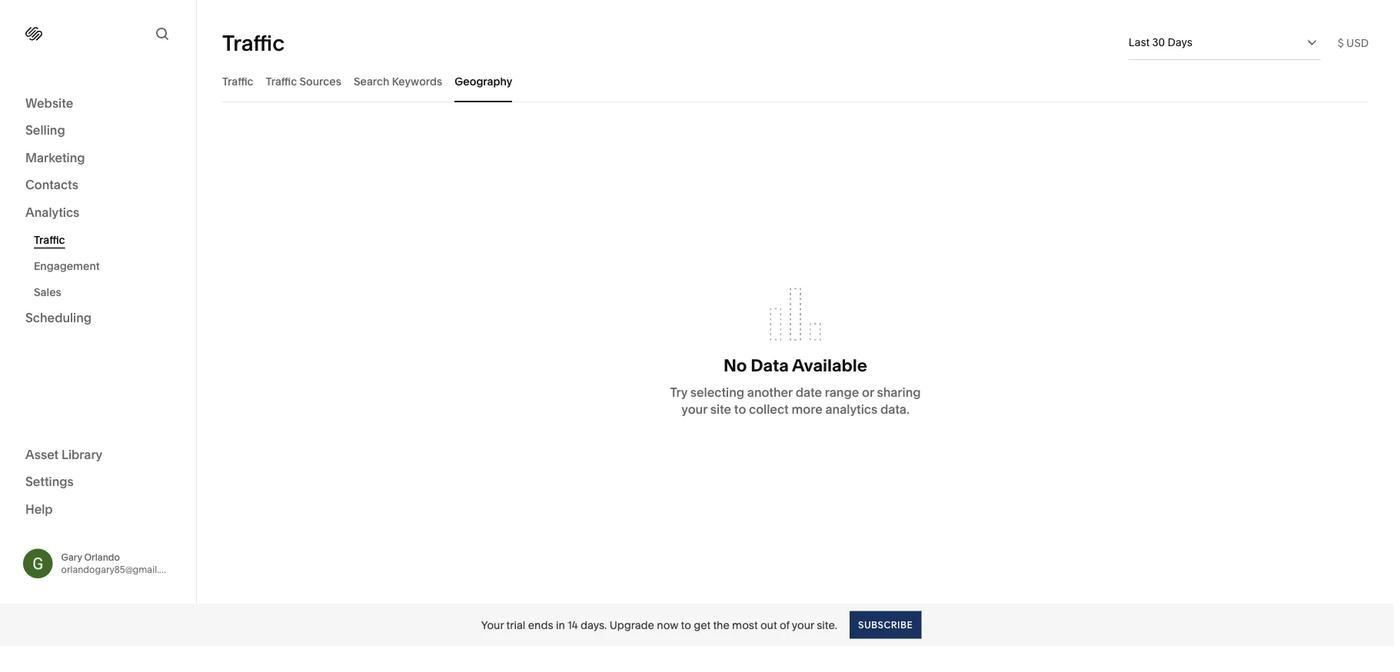 Task type: locate. For each thing, give the bounding box(es) containing it.
settings link
[[25, 473, 171, 491]]

in
[[556, 618, 565, 631]]

trial
[[507, 618, 526, 631]]

no
[[724, 355, 747, 375]]

most
[[732, 618, 758, 631]]

1 horizontal spatial to
[[734, 402, 746, 417]]

marketing link
[[25, 149, 171, 167]]

sources
[[299, 75, 341, 88]]

traffic
[[222, 30, 285, 56], [222, 75, 253, 88], [266, 75, 297, 88], [34, 233, 65, 246]]

your down try
[[682, 402, 707, 417]]

help
[[25, 501, 53, 516]]

asset library link
[[25, 446, 171, 464]]

traffic left sources in the top of the page
[[266, 75, 297, 88]]

your trial ends in 14 days. upgrade now to get the most out of your site.
[[481, 618, 838, 631]]

your inside try selecting another date range or sharing your site to collect more analytics data.
[[682, 402, 707, 417]]

get
[[694, 618, 711, 631]]

0 horizontal spatial to
[[681, 618, 691, 631]]

collect
[[749, 402, 789, 417]]

website
[[25, 95, 73, 110]]

0 vertical spatial your
[[682, 402, 707, 417]]

0 horizontal spatial your
[[682, 402, 707, 417]]

site.
[[817, 618, 838, 631]]

to left the get
[[681, 618, 691, 631]]

date
[[796, 385, 822, 400]]

traffic up traffic button
[[222, 30, 285, 56]]

data
[[751, 355, 789, 375]]

analytics
[[25, 205, 79, 220]]

last 30 days button
[[1129, 25, 1321, 59]]

1 vertical spatial to
[[681, 618, 691, 631]]

1 horizontal spatial your
[[792, 618, 814, 631]]

out
[[761, 618, 777, 631]]

0 vertical spatial to
[[734, 402, 746, 417]]

traffic down analytics
[[34, 233, 65, 246]]

tab list
[[222, 60, 1369, 102]]

contacts
[[25, 177, 78, 192]]

traffic link
[[34, 226, 179, 253]]

subscribe button
[[850, 611, 922, 639]]

to right the site
[[734, 402, 746, 417]]

data.
[[881, 402, 910, 417]]

asset library
[[25, 447, 102, 462]]

your right of
[[792, 618, 814, 631]]

subscribe
[[858, 619, 913, 630]]

range
[[825, 385, 859, 400]]

traffic sources button
[[266, 60, 341, 102]]

sharing
[[877, 385, 921, 400]]

to
[[734, 402, 746, 417], [681, 618, 691, 631]]

upgrade
[[610, 618, 654, 631]]

your
[[682, 402, 707, 417], [792, 618, 814, 631]]

analytics link
[[25, 204, 171, 222]]

$ usd
[[1338, 36, 1369, 49]]

gary
[[61, 552, 82, 563]]

ends
[[528, 618, 553, 631]]

last 30 days
[[1129, 36, 1193, 49]]

traffic inside button
[[266, 75, 297, 88]]

to inside try selecting another date range or sharing your site to collect more analytics data.
[[734, 402, 746, 417]]

try selecting another date range or sharing your site to collect more analytics data.
[[670, 385, 921, 417]]

website link
[[25, 95, 171, 113]]

try
[[670, 385, 688, 400]]



Task type: vqa. For each thing, say whether or not it's contained in the screenshot.
Discounts
no



Task type: describe. For each thing, give the bounding box(es) containing it.
no data available
[[724, 355, 867, 375]]

search
[[354, 75, 390, 88]]

marketing
[[25, 150, 85, 165]]

sales link
[[34, 279, 179, 305]]

selecting
[[690, 385, 745, 400]]

geography
[[455, 75, 512, 88]]

days.
[[581, 618, 607, 631]]

site
[[710, 402, 732, 417]]

another
[[747, 385, 793, 400]]

scheduling link
[[25, 310, 171, 328]]

more
[[792, 402, 823, 417]]

last
[[1129, 36, 1150, 49]]

contacts link
[[25, 177, 171, 195]]

the
[[713, 618, 730, 631]]

tab list containing traffic
[[222, 60, 1369, 102]]

gary orlando orlandogary85@gmail.com
[[61, 552, 179, 575]]

scheduling
[[25, 310, 92, 325]]

available
[[792, 355, 867, 375]]

selling link
[[25, 122, 171, 140]]

sales
[[34, 285, 61, 298]]

search keywords
[[354, 75, 442, 88]]

keywords
[[392, 75, 442, 88]]

engagement link
[[34, 253, 179, 279]]

now
[[657, 618, 679, 631]]

days
[[1168, 36, 1193, 49]]

$
[[1338, 36, 1344, 49]]

of
[[780, 618, 790, 631]]

traffic sources
[[266, 75, 341, 88]]

orlando
[[84, 552, 120, 563]]

asset
[[25, 447, 59, 462]]

analytics
[[826, 402, 878, 417]]

selling
[[25, 123, 65, 138]]

traffic button
[[222, 60, 253, 102]]

search keywords button
[[354, 60, 442, 102]]

1 vertical spatial your
[[792, 618, 814, 631]]

14
[[568, 618, 578, 631]]

30
[[1152, 36, 1165, 49]]

your
[[481, 618, 504, 631]]

traffic left traffic sources
[[222, 75, 253, 88]]

orlandogary85@gmail.com
[[61, 564, 179, 575]]

or
[[862, 385, 874, 400]]

usd
[[1347, 36, 1369, 49]]

help link
[[25, 501, 53, 518]]

library
[[62, 447, 102, 462]]

engagement
[[34, 259, 100, 272]]

settings
[[25, 474, 74, 489]]

geography button
[[455, 60, 512, 102]]



